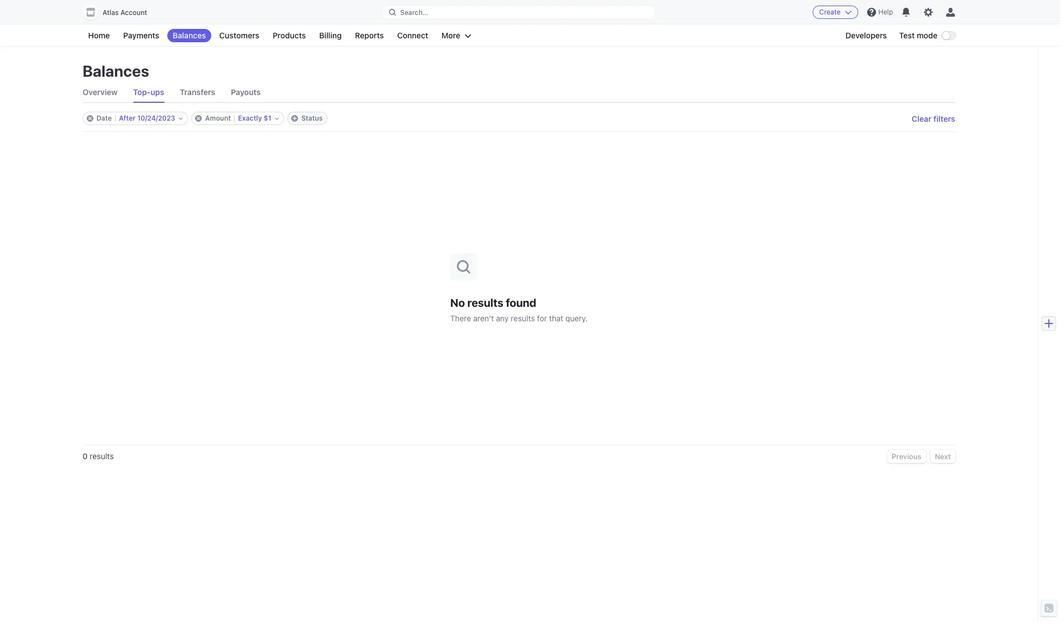 Task type: describe. For each thing, give the bounding box(es) containing it.
home link
[[83, 29, 115, 42]]

0 results
[[83, 451, 114, 461]]

Search… text field
[[382, 5, 656, 19]]

exactly
[[238, 114, 262, 122]]

no
[[450, 296, 465, 309]]

results for no
[[467, 296, 503, 309]]

connect link
[[392, 29, 434, 42]]

next button
[[931, 450, 955, 463]]

customers link
[[214, 29, 265, 42]]

top-ups
[[133, 87, 164, 97]]

there
[[450, 313, 471, 323]]

atlas account button
[[83, 4, 158, 20]]

developers
[[846, 31, 887, 40]]

transfers
[[180, 87, 215, 97]]

edit amount image
[[275, 116, 279, 121]]

date
[[96, 114, 112, 122]]

found
[[506, 296, 536, 309]]

transfers link
[[180, 82, 215, 102]]

no results found there aren't any results for that query.
[[450, 296, 588, 323]]

payments link
[[118, 29, 165, 42]]

ups
[[151, 87, 164, 97]]

toolbar containing date
[[83, 112, 328, 125]]

search…
[[400, 8, 428, 16]]

results for 0
[[90, 451, 114, 461]]

aren't
[[473, 313, 494, 323]]

amount
[[205, 114, 231, 122]]

connect
[[397, 31, 428, 40]]

that
[[549, 313, 563, 323]]

remove date image
[[86, 115, 93, 122]]

more button
[[436, 29, 477, 42]]

$1
[[264, 114, 271, 122]]

Search… search field
[[382, 5, 656, 19]]

next
[[935, 452, 951, 461]]

0
[[83, 451, 88, 461]]

after 10/24/2023
[[119, 114, 175, 122]]

query.
[[565, 313, 588, 323]]

mode
[[917, 31, 938, 40]]

account
[[121, 8, 147, 17]]



Task type: locate. For each thing, give the bounding box(es) containing it.
notifications image
[[902, 8, 911, 17]]

results right 0
[[90, 451, 114, 461]]

overview
[[83, 87, 118, 97]]

balances inside balances link
[[173, 31, 206, 40]]

previous
[[892, 452, 922, 461]]

2 vertical spatial results
[[90, 451, 114, 461]]

0 vertical spatial results
[[467, 296, 503, 309]]

0 horizontal spatial results
[[90, 451, 114, 461]]

billing
[[319, 31, 342, 40]]

balances link
[[167, 29, 212, 42]]

clear
[[912, 114, 932, 123]]

0 vertical spatial balances
[[173, 31, 206, 40]]

atlas account
[[103, 8, 147, 17]]

help button
[[863, 3, 898, 21]]

1 vertical spatial results
[[511, 313, 535, 323]]

top-
[[133, 87, 151, 97]]

toolbar
[[83, 112, 328, 125]]

10/24/2023
[[137, 114, 175, 122]]

help
[[879, 8, 893, 16]]

billing link
[[314, 29, 347, 42]]

1 horizontal spatial balances
[[173, 31, 206, 40]]

reports link
[[349, 29, 389, 42]]

create button
[[813, 6, 859, 19]]

test
[[899, 31, 915, 40]]

clear filters
[[912, 114, 955, 123]]

balances
[[173, 31, 206, 40], [83, 62, 149, 80]]

add status image
[[291, 115, 298, 122]]

products
[[273, 31, 306, 40]]

developers link
[[840, 29, 893, 42]]

previous button
[[887, 450, 926, 463]]

balances right payments
[[173, 31, 206, 40]]

balances up the overview at the left
[[83, 62, 149, 80]]

0 horizontal spatial balances
[[83, 62, 149, 80]]

1 horizontal spatial results
[[467, 296, 503, 309]]

customers
[[219, 31, 259, 40]]

reports
[[355, 31, 384, 40]]

for
[[537, 313, 547, 323]]

status
[[301, 114, 323, 122]]

after
[[119, 114, 136, 122]]

overview link
[[83, 82, 118, 102]]

edit date image
[[178, 116, 183, 121]]

test mode
[[899, 31, 938, 40]]

1 vertical spatial balances
[[83, 62, 149, 80]]

products link
[[267, 29, 311, 42]]

clear filters button
[[912, 114, 955, 123]]

remove amount image
[[195, 115, 202, 122]]

payouts link
[[231, 82, 261, 102]]

more
[[442, 31, 460, 40]]

filters
[[934, 114, 955, 123]]

results up "aren't"
[[467, 296, 503, 309]]

2 horizontal spatial results
[[511, 313, 535, 323]]

tab list
[[83, 82, 955, 103]]

results down found
[[511, 313, 535, 323]]

payments
[[123, 31, 159, 40]]

any
[[496, 313, 509, 323]]

tab list containing overview
[[83, 82, 955, 103]]

top-ups link
[[133, 82, 164, 102]]

atlas
[[103, 8, 119, 17]]

results
[[467, 296, 503, 309], [511, 313, 535, 323], [90, 451, 114, 461]]

home
[[88, 31, 110, 40]]

exactly $1
[[238, 114, 271, 122]]

create
[[819, 8, 841, 16]]

payouts
[[231, 87, 261, 97]]



Task type: vqa. For each thing, say whether or not it's contained in the screenshot.
"Products"
yes



